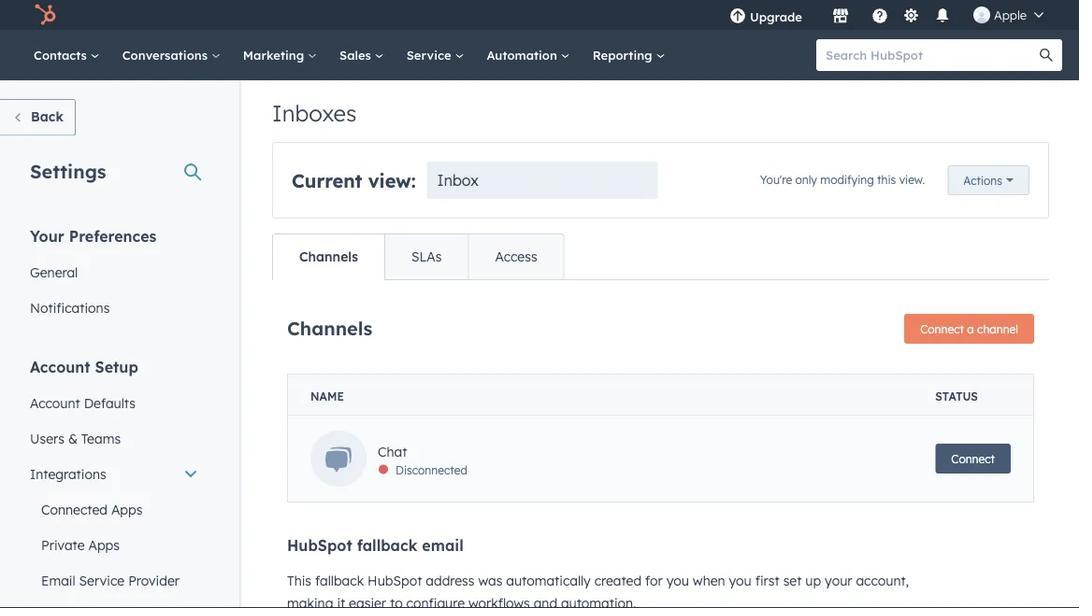 Task type: vqa. For each thing, say whether or not it's contained in the screenshot.
Create Date popup button
no



Task type: locate. For each thing, give the bounding box(es) containing it.
connect inside "button"
[[951, 452, 995, 466]]

this fallback hubspot address was automatically created for you when you first set up your account, making it easier to configure workflows and automation.
[[287, 573, 909, 609]]

reporting link
[[581, 30, 677, 80]]

notifications link
[[19, 290, 209, 326]]

service down private apps link on the left of the page
[[79, 573, 125, 589]]

set
[[783, 573, 802, 590]]

apple
[[994, 7, 1027, 22]]

slas
[[411, 249, 442, 265]]

hubspot image
[[34, 4, 56, 26]]

notifications image
[[934, 8, 951, 25]]

apps up email service provider
[[88, 537, 120, 554]]

account defaults
[[30, 395, 136, 411]]

access
[[495, 249, 537, 265]]

connect left a
[[920, 322, 964, 336]]

this
[[287, 573, 311, 590]]

when
[[693, 573, 725, 590]]

was
[[478, 573, 503, 590]]

view:
[[368, 169, 416, 192]]

1 you from the left
[[667, 573, 689, 590]]

account for account defaults
[[30, 395, 80, 411]]

1 vertical spatial account
[[30, 395, 80, 411]]

1 vertical spatial service
[[79, 573, 125, 589]]

marketing link
[[232, 30, 328, 80]]

your preferences
[[30, 227, 157, 245]]

1 horizontal spatial you
[[729, 573, 752, 590]]

account defaults link
[[19, 386, 209, 421]]

0 horizontal spatial you
[[667, 573, 689, 590]]

1 account from the top
[[30, 358, 90, 376]]

connect down status
[[951, 452, 995, 466]]

channels
[[299, 249, 358, 265], [287, 317, 373, 340]]

connected apps link
[[19, 492, 209, 528]]

hubspot up to
[[368, 573, 422, 590]]

connect button
[[935, 444, 1011, 474]]

connect
[[920, 322, 964, 336], [951, 452, 995, 466]]

conversations
[[122, 47, 211, 63]]

1 vertical spatial fallback
[[315, 573, 364, 590]]

users
[[30, 431, 64, 447]]

a
[[967, 322, 974, 336]]

hubspot
[[287, 537, 352, 556], [368, 573, 422, 590]]

to
[[390, 596, 403, 609]]

reporting
[[593, 47, 656, 63]]

marketing
[[243, 47, 308, 63]]

preferences
[[69, 227, 157, 245]]

first
[[755, 573, 780, 590]]

tab list
[[272, 234, 565, 281]]

inboxes
[[272, 99, 357, 127]]

this
[[877, 173, 896, 187]]

hubspot fallback email
[[287, 537, 464, 556]]

account setup element
[[19, 357, 209, 609]]

0 vertical spatial hubspot
[[287, 537, 352, 556]]

automation.
[[561, 596, 636, 609]]

channels down current
[[299, 249, 358, 265]]

1 vertical spatial channels
[[287, 317, 373, 340]]

apps for private apps
[[88, 537, 120, 554]]

status
[[935, 390, 978, 404]]

hubspot link
[[22, 4, 70, 26]]

users & teams link
[[19, 421, 209, 457]]

menu
[[716, 0, 1057, 30]]

apple button
[[962, 0, 1055, 30]]

0 vertical spatial apps
[[111, 502, 143, 518]]

users & teams
[[30, 431, 121, 447]]

connect for connect a channel
[[920, 322, 964, 336]]

actions button
[[948, 166, 1030, 195]]

apps down integrations button
[[111, 502, 143, 518]]

1 vertical spatial connect
[[951, 452, 995, 466]]

service
[[407, 47, 455, 63], [79, 573, 125, 589]]

current
[[292, 169, 362, 192]]

fallback
[[357, 537, 418, 556], [315, 573, 364, 590]]

channels up name
[[287, 317, 373, 340]]

connect inside 'button'
[[920, 322, 964, 336]]

1 vertical spatial hubspot
[[368, 573, 422, 590]]

actions
[[964, 173, 1003, 188]]

created
[[594, 573, 642, 590]]

making
[[287, 596, 333, 609]]

channels tab panel
[[272, 280, 1049, 609]]

fallback for hubspot
[[315, 573, 364, 590]]

modifying
[[820, 173, 874, 187]]

and
[[534, 596, 557, 609]]

fallback left email at the bottom of page
[[357, 537, 418, 556]]

channels inside channels banner
[[287, 317, 373, 340]]

fallback up 'it'
[[315, 573, 364, 590]]

0 vertical spatial account
[[30, 358, 90, 376]]

your preferences element
[[19, 226, 209, 326]]

you left first
[[729, 573, 752, 590]]

0 vertical spatial fallback
[[357, 537, 418, 556]]

1 horizontal spatial hubspot
[[368, 573, 422, 590]]

fallback inside this fallback hubspot address was automatically created for you when you first set up your account, making it easier to configure workflows and automation.
[[315, 573, 364, 590]]

channel
[[977, 322, 1018, 336]]

2 account from the top
[[30, 395, 80, 411]]

account
[[30, 358, 90, 376], [30, 395, 80, 411]]

channels inside channels link
[[299, 249, 358, 265]]

private apps link
[[19, 528, 209, 563]]

account up users at the bottom left of page
[[30, 395, 80, 411]]

search image
[[1040, 49, 1053, 62]]

connect for connect
[[951, 452, 995, 466]]

contacts link
[[22, 30, 111, 80]]

conversations link
[[111, 30, 232, 80]]

1 horizontal spatial service
[[407, 47, 455, 63]]

notifications
[[30, 300, 110, 316]]

apps
[[111, 502, 143, 518], [88, 537, 120, 554]]

1 vertical spatial apps
[[88, 537, 120, 554]]

bob builder image
[[974, 7, 990, 23]]

0 vertical spatial service
[[407, 47, 455, 63]]

service right "sales" link
[[407, 47, 455, 63]]

hubspot up this
[[287, 537, 352, 556]]

email
[[41, 573, 75, 589]]

0 horizontal spatial service
[[79, 573, 125, 589]]

you right for
[[667, 573, 689, 590]]

0 vertical spatial channels
[[299, 249, 358, 265]]

account up account defaults
[[30, 358, 90, 376]]

0 vertical spatial connect
[[920, 322, 964, 336]]



Task type: describe. For each thing, give the bounding box(es) containing it.
settings image
[[903, 8, 920, 25]]

menu containing apple
[[716, 0, 1057, 30]]

workflows
[[468, 596, 530, 609]]

tab list containing channels
[[272, 234, 565, 281]]

address
[[426, 573, 475, 590]]

private apps
[[41, 537, 120, 554]]

view.
[[899, 173, 925, 187]]

inbox
[[437, 171, 479, 190]]

you're
[[760, 173, 792, 187]]

inbox button
[[427, 162, 658, 199]]

sales
[[340, 47, 375, 63]]

it
[[337, 596, 345, 609]]

up
[[806, 573, 821, 590]]

service inside account setup element
[[79, 573, 125, 589]]

for
[[645, 573, 663, 590]]

help button
[[864, 0, 896, 30]]

automatically
[[506, 573, 591, 590]]

2 you from the left
[[729, 573, 752, 590]]

search button
[[1031, 39, 1062, 71]]

private
[[41, 537, 85, 554]]

0 horizontal spatial hubspot
[[287, 537, 352, 556]]

connect a channel
[[920, 322, 1018, 336]]

settings
[[30, 159, 106, 183]]

email service provider
[[41, 573, 180, 589]]

connect a channel button
[[905, 314, 1034, 344]]

upgrade image
[[729, 8, 746, 25]]

easier
[[349, 596, 386, 609]]

general link
[[19, 255, 209, 290]]

marketplaces button
[[821, 0, 860, 30]]

access link
[[468, 235, 564, 280]]

service link
[[395, 30, 475, 80]]

slas link
[[384, 235, 468, 280]]

chat
[[378, 444, 407, 461]]

fallback for email
[[357, 537, 418, 556]]

back link
[[0, 99, 76, 136]]

provider
[[128, 573, 180, 589]]

Search HubSpot search field
[[816, 39, 1046, 71]]

configure
[[406, 596, 465, 609]]

email service provider link
[[19, 563, 209, 599]]

upgrade
[[750, 9, 802, 24]]

settings link
[[900, 5, 923, 25]]

automation link
[[475, 30, 581, 80]]

hubspot inside this fallback hubspot address was automatically created for you when you first set up your account, making it easier to configure workflows and automation.
[[368, 573, 422, 590]]

teams
[[81, 431, 121, 447]]

your
[[825, 573, 852, 590]]

back
[[31, 108, 64, 125]]

automation
[[487, 47, 561, 63]]

connected apps
[[41, 502, 143, 518]]

general
[[30, 264, 78, 281]]

disconnected
[[396, 463, 467, 477]]

apps for connected apps
[[111, 502, 143, 518]]

account,
[[856, 573, 909, 590]]

name
[[310, 390, 344, 404]]

defaults
[[84, 395, 136, 411]]

&
[[68, 431, 78, 447]]

only
[[795, 173, 817, 187]]

contacts
[[34, 47, 90, 63]]

you're only modifying this view.
[[760, 173, 925, 187]]

notifications button
[[927, 0, 959, 30]]

integrations button
[[19, 457, 209, 492]]

channels link
[[273, 235, 384, 280]]

current view:
[[292, 169, 416, 192]]

channels for channels banner
[[287, 317, 373, 340]]

sales link
[[328, 30, 395, 80]]

help image
[[872, 8, 888, 25]]

your
[[30, 227, 64, 245]]

account for account setup
[[30, 358, 90, 376]]

setup
[[95, 358, 138, 376]]

integrations
[[30, 466, 106, 483]]

marketplaces image
[[832, 8, 849, 25]]

account setup
[[30, 358, 138, 376]]

channels banner
[[287, 309, 1034, 344]]

connected
[[41, 502, 108, 518]]

channels for channels link
[[299, 249, 358, 265]]

email
[[422, 537, 464, 556]]



